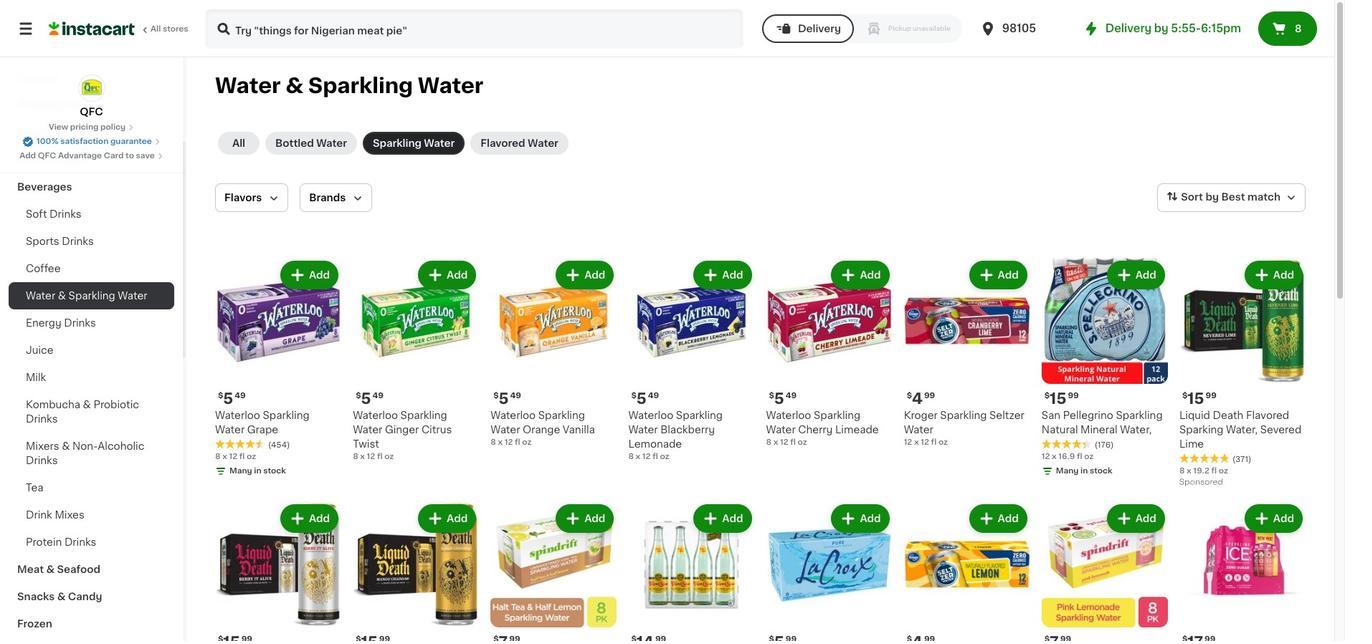 Task type: describe. For each thing, give the bounding box(es) containing it.
99 for liquid death flavored sparking water, severed lime
[[1206, 392, 1217, 400]]

$ 5 49 for waterloo sparkling water orange vanilla
[[493, 392, 521, 407]]

soft drinks link
[[9, 201, 174, 228]]

0 horizontal spatial water & sparkling water
[[26, 291, 147, 301]]

mixes
[[55, 510, 84, 521]]

& for meat & seafood "link"
[[46, 565, 55, 575]]

frozen
[[17, 619, 52, 630]]

sparkling inside "link"
[[373, 138, 422, 148]]

advantage
[[58, 152, 102, 160]]

flavored inside liquid death flavored sparking water, severed lime
[[1246, 411, 1289, 421]]

water, inside liquid death flavored sparking water, severed lime
[[1226, 425, 1258, 435]]

in for 5
[[254, 468, 261, 475]]

$ 15 99 for san
[[1044, 392, 1079, 407]]

fl inside 'waterloo sparkling water cherry limeade 8 x 12 fl oz'
[[790, 439, 796, 447]]

6:15pm
[[1201, 23, 1241, 34]]

oz inside 'waterloo sparkling water orange vanilla 8 x 12 fl oz'
[[522, 439, 532, 447]]

drink mixes link
[[9, 502, 174, 529]]

sparkling inside san pellegrino sparkling natural mineral water,
[[1116, 411, 1163, 421]]

all for all
[[232, 138, 245, 148]]

sparkling inside 'waterloo sparkling water cherry limeade 8 x 12 fl oz'
[[814, 411, 860, 421]]

water inside 'waterloo sparkling water cherry limeade 8 x 12 fl oz'
[[766, 425, 796, 435]]

limeade
[[835, 425, 879, 435]]

$ 5 49 for waterloo sparkling water blackberry lemonade
[[631, 392, 659, 407]]

8 inside waterloo sparkling water blackberry lemonade 8 x 12 fl oz
[[628, 453, 634, 461]]

pellegrino
[[1063, 411, 1113, 421]]

dairy & eggs
[[17, 155, 84, 165]]

recipes
[[17, 73, 59, 83]]

juice link
[[9, 337, 174, 364]]

soft drinks
[[26, 209, 82, 219]]

$ 5 49 for waterloo sparkling water grape
[[218, 392, 246, 407]]

8 x 12 fl oz
[[215, 453, 256, 461]]

energy
[[26, 318, 61, 328]]

soft
[[26, 209, 47, 219]]

candy
[[68, 592, 102, 602]]

satisfaction
[[60, 138, 108, 146]]

stock for 15
[[1090, 468, 1112, 475]]

delivery button
[[762, 14, 854, 43]]

mixers & non-alcoholic drinks link
[[9, 433, 174, 475]]

& for mixers & non-alcoholic drinks link
[[62, 442, 70, 452]]

grape
[[247, 425, 278, 435]]

liquid
[[1179, 411, 1210, 421]]

x inside 'waterloo sparkling water orange vanilla 8 x 12 fl oz'
[[498, 439, 503, 447]]

8 inside 'waterloo sparkling water cherry limeade 8 x 12 fl oz'
[[766, 439, 771, 447]]

waterloo sparkling water ginger citrus twist 8 x 12 fl oz
[[353, 411, 452, 461]]

sort by
[[1181, 192, 1219, 202]]

(454)
[[268, 442, 290, 450]]

sparkling inside the kroger sparkling seltzer water 12 x 12 fl oz
[[940, 411, 987, 421]]

waterloo sparkling water orange vanilla 8 x 12 fl oz
[[491, 411, 595, 447]]

$ for waterloo sparkling water blackberry lemonade
[[631, 392, 636, 400]]

match
[[1248, 192, 1281, 202]]

oz inside 'waterloo sparkling water cherry limeade 8 x 12 fl oz'
[[798, 439, 807, 447]]

x inside the kroger sparkling seltzer water 12 x 12 fl oz
[[914, 439, 919, 447]]

best
[[1221, 192, 1245, 202]]

(176)
[[1095, 442, 1114, 450]]

bottled water link
[[265, 132, 357, 155]]

5:55-
[[1171, 23, 1201, 34]]

all stores link
[[49, 9, 189, 49]]

49 for waterloo sparkling water blackberry lemonade
[[648, 392, 659, 400]]

brands
[[309, 193, 346, 203]]

& for snacks & candy link
[[57, 592, 66, 602]]

Search field
[[206, 10, 742, 47]]

protein
[[26, 538, 62, 548]]

drinks inside mixers & non-alcoholic drinks
[[26, 456, 58, 466]]

5 for waterloo sparkling water cherry limeade
[[774, 392, 784, 407]]

protein drinks link
[[9, 529, 174, 556]]

kroger sparkling seltzer water 12 x 12 fl oz
[[904, 411, 1024, 447]]

water, inside san pellegrino sparkling natural mineral water,
[[1120, 425, 1152, 435]]

x inside waterloo sparkling water blackberry lemonade 8 x 12 fl oz
[[636, 453, 640, 461]]

energy drinks
[[26, 318, 96, 328]]

8 x 19.2 fl oz
[[1179, 468, 1228, 475]]

5 for waterloo sparkling water grape
[[223, 392, 233, 407]]

& for dairy & eggs link
[[48, 155, 56, 165]]

liquid death flavored sparking water, severed lime
[[1179, 411, 1302, 450]]

waterloo for orange
[[491, 411, 536, 421]]

99 for san pellegrino sparkling natural mineral water,
[[1068, 392, 1079, 400]]

meat & seafood link
[[9, 556, 174, 584]]

death
[[1213, 411, 1244, 421]]

$ for kroger sparkling seltzer water
[[907, 392, 912, 400]]

fl inside the kroger sparkling seltzer water 12 x 12 fl oz
[[931, 439, 937, 447]]

many for 5
[[229, 468, 252, 475]]

$ for waterloo sparkling water ginger citrus twist
[[356, 392, 361, 400]]

coffee link
[[9, 255, 174, 282]]

save
[[136, 152, 155, 160]]

vanilla
[[563, 425, 595, 435]]

8 inside button
[[1295, 24, 1302, 34]]

snacks & candy link
[[9, 584, 174, 611]]

oz inside waterloo sparkling water blackberry lemonade 8 x 12 fl oz
[[660, 453, 669, 461]]

energy drinks link
[[9, 310, 174, 337]]

view
[[49, 123, 68, 131]]

view pricing policy link
[[49, 122, 134, 133]]

drinks for protein drinks
[[64, 538, 96, 548]]

sparkling water
[[373, 138, 455, 148]]

meat
[[17, 565, 44, 575]]

orange
[[523, 425, 560, 435]]

seltzer
[[989, 411, 1024, 421]]

12 x 16.9 fl oz
[[1042, 453, 1094, 461]]

ginger
[[385, 425, 419, 435]]

drinks for sports drinks
[[62, 237, 94, 247]]

card
[[104, 152, 124, 160]]

oz inside the kroger sparkling seltzer water 12 x 12 fl oz
[[938, 439, 948, 447]]

x inside 'waterloo sparkling water cherry limeade 8 x 12 fl oz'
[[773, 439, 778, 447]]

12 inside waterloo sparkling water ginger citrus twist 8 x 12 fl oz
[[367, 453, 375, 461]]

tea
[[26, 483, 43, 493]]

many in stock for 5
[[229, 468, 286, 475]]

100% satisfaction guarantee
[[37, 138, 152, 146]]

$ for waterloo sparkling water cherry limeade
[[769, 392, 774, 400]]

98105 button
[[979, 9, 1065, 49]]

delivery for delivery by 5:55-6:15pm
[[1105, 23, 1152, 34]]

waterloo for cherry
[[766, 411, 811, 421]]

many in stock for 15
[[1056, 468, 1112, 475]]

kombucha & probiotic drinks
[[26, 400, 139, 424]]

alcoholic
[[98, 442, 144, 452]]

blackberry
[[660, 425, 715, 435]]

water & sparkling water link
[[9, 282, 174, 310]]

kombucha & probiotic drinks link
[[9, 391, 174, 433]]

milk link
[[9, 364, 174, 391]]

waterloo for grape
[[215, 411, 260, 421]]

flavored water link
[[470, 132, 568, 155]]

qfc link
[[78, 75, 105, 119]]

mixers & non-alcoholic drinks
[[26, 442, 144, 466]]

12 inside 'waterloo sparkling water cherry limeade 8 x 12 fl oz'
[[780, 439, 788, 447]]

bottled water
[[275, 138, 347, 148]]

service type group
[[762, 14, 962, 43]]

$ for san pellegrino sparkling natural mineral water,
[[1044, 392, 1050, 400]]

0 horizontal spatial flavored
[[480, 138, 525, 148]]

water inside 'link'
[[316, 138, 347, 148]]

12 inside 'waterloo sparkling water orange vanilla 8 x 12 fl oz'
[[505, 439, 513, 447]]

sparkling inside waterloo sparkling water grape
[[263, 411, 309, 421]]



Task type: vqa. For each thing, say whether or not it's contained in the screenshot.
cart
no



Task type: locate. For each thing, give the bounding box(es) containing it.
$
[[218, 392, 223, 400], [356, 392, 361, 400], [493, 392, 499, 400], [631, 392, 636, 400], [769, 392, 774, 400], [907, 392, 912, 400], [1044, 392, 1050, 400], [1182, 392, 1187, 400]]

1 water, from the left
[[1120, 425, 1152, 435]]

1 99 from the left
[[924, 392, 935, 400]]

water & sparkling water up bottled water
[[215, 75, 483, 96]]

2 many in stock from the left
[[1056, 468, 1112, 475]]

all stores
[[151, 25, 188, 33]]

in down 12 x 16.9 fl oz
[[1081, 468, 1088, 475]]

waterloo inside 'waterloo sparkling water cherry limeade 8 x 12 fl oz'
[[766, 411, 811, 421]]

8 button
[[1258, 11, 1317, 46]]

flavors button
[[215, 184, 288, 212]]

water, down death on the bottom right of the page
[[1226, 425, 1258, 435]]

sponsored badge image
[[1179, 479, 1223, 487]]

dairy & eggs link
[[9, 146, 174, 174]]

$ up 'waterloo sparkling water cherry limeade 8 x 12 fl oz'
[[769, 392, 774, 400]]

$ for waterloo sparkling water grape
[[218, 392, 223, 400]]

seafood
[[57, 565, 100, 575]]

2 stock from the left
[[1090, 468, 1112, 475]]

waterloo inside waterloo sparkling water blackberry lemonade 8 x 12 fl oz
[[628, 411, 673, 421]]

0 vertical spatial all
[[151, 25, 161, 33]]

4 5 from the left
[[636, 392, 646, 407]]

49 for waterloo sparkling water grape
[[235, 392, 246, 400]]

0 horizontal spatial delivery
[[798, 24, 841, 34]]

8 $ from the left
[[1182, 392, 1187, 400]]

3 99 from the left
[[1206, 392, 1217, 400]]

waterloo up lemonade
[[628, 411, 673, 421]]

2 15 from the left
[[1187, 392, 1204, 407]]

$ 15 99 up liquid
[[1182, 392, 1217, 407]]

thanksgiving link
[[9, 92, 174, 119]]

1 horizontal spatial delivery
[[1105, 23, 1152, 34]]

&
[[286, 75, 303, 96], [48, 155, 56, 165], [58, 291, 66, 301], [83, 400, 91, 410], [62, 442, 70, 452], [46, 565, 55, 575], [57, 592, 66, 602]]

1 $ from the left
[[218, 392, 223, 400]]

water inside waterloo sparkling water blackberry lemonade 8 x 12 fl oz
[[628, 425, 658, 435]]

brands button
[[300, 184, 372, 212]]

tea link
[[9, 475, 174, 502]]

coffee
[[26, 264, 61, 274]]

$ 5 49 for waterloo sparkling water ginger citrus twist
[[356, 392, 383, 407]]

add inside 'product' group
[[998, 270, 1019, 280]]

$ up lemonade
[[631, 392, 636, 400]]

in
[[254, 468, 261, 475], [1081, 468, 1088, 475]]

0 horizontal spatial stock
[[263, 468, 286, 475]]

many for 15
[[1056, 468, 1079, 475]]

natural
[[1042, 425, 1078, 435]]

0 horizontal spatial qfc
[[38, 152, 56, 160]]

guarantee
[[110, 138, 152, 146]]

stores
[[163, 25, 188, 33]]

sports
[[26, 237, 59, 247]]

0 horizontal spatial by
[[1154, 23, 1168, 34]]

1 horizontal spatial in
[[1081, 468, 1088, 475]]

many down 12 x 16.9 fl oz
[[1056, 468, 1079, 475]]

12
[[505, 439, 513, 447], [780, 439, 788, 447], [904, 439, 912, 447], [921, 439, 929, 447], [229, 453, 237, 461], [367, 453, 375, 461], [642, 453, 651, 461], [1042, 453, 1050, 461]]

7 $ from the left
[[1044, 392, 1050, 400]]

★★★★★
[[215, 440, 265, 450], [215, 440, 265, 450], [1042, 440, 1092, 450], [1042, 440, 1092, 450], [1179, 454, 1230, 464], [1179, 454, 1230, 464]]

stock down the (454)
[[263, 468, 286, 475]]

beverages link
[[9, 174, 174, 201]]

1 horizontal spatial all
[[232, 138, 245, 148]]

flavored
[[480, 138, 525, 148], [1246, 411, 1289, 421]]

1 horizontal spatial water,
[[1226, 425, 1258, 435]]

many in stock down "8 x 12 fl oz"
[[229, 468, 286, 475]]

0 vertical spatial flavored
[[480, 138, 525, 148]]

1 vertical spatial water & sparkling water
[[26, 291, 147, 301]]

2 many from the left
[[1056, 468, 1079, 475]]

4 $ 5 49 from the left
[[631, 392, 659, 407]]

waterloo for blackberry
[[628, 411, 673, 421]]

meat & seafood
[[17, 565, 100, 575]]

1 5 from the left
[[223, 392, 233, 407]]

100%
[[37, 138, 58, 146]]

$ up kroger
[[907, 392, 912, 400]]

waterloo up twist
[[353, 411, 398, 421]]

kroger
[[904, 411, 938, 421]]

pricing
[[70, 123, 99, 131]]

Best match Sort by field
[[1157, 184, 1306, 212]]

drinks up juice link
[[64, 318, 96, 328]]

5 for waterloo sparkling water blackberry lemonade
[[636, 392, 646, 407]]

5 up lemonade
[[636, 392, 646, 407]]

produce link
[[9, 119, 174, 146]]

by for delivery
[[1154, 23, 1168, 34]]

5 49 from the left
[[786, 392, 797, 400]]

49 up waterloo sparkling water grape
[[235, 392, 246, 400]]

2 horizontal spatial 99
[[1206, 392, 1217, 400]]

add qfc advantage card to save
[[19, 152, 155, 160]]

all up flavors on the left of page
[[232, 138, 245, 148]]

protein drinks
[[26, 538, 96, 548]]

$ 5 49 up 'waterloo sparkling water orange vanilla 8 x 12 fl oz'
[[493, 392, 521, 407]]

$ 15 99 for liquid
[[1182, 392, 1217, 407]]

delivery by 5:55-6:15pm
[[1105, 23, 1241, 34]]

in for 15
[[1081, 468, 1088, 475]]

many in stock down 12 x 16.9 fl oz
[[1056, 468, 1112, 475]]

water & sparkling water down the coffee link
[[26, 291, 147, 301]]

all left stores
[[151, 25, 161, 33]]

sparkling inside waterloo sparkling water blackberry lemonade 8 x 12 fl oz
[[676, 411, 723, 421]]

$ 5 49 up 'waterloo sparkling water cherry limeade 8 x 12 fl oz'
[[769, 392, 797, 407]]

probiotic
[[94, 400, 139, 410]]

1 waterloo from the left
[[215, 411, 260, 421]]

add button
[[282, 262, 337, 288], [419, 262, 475, 288], [557, 262, 613, 288], [695, 262, 750, 288], [833, 262, 888, 288], [970, 262, 1026, 288], [1108, 262, 1164, 288], [1246, 262, 1301, 288], [282, 506, 337, 532], [419, 506, 475, 532], [557, 506, 613, 532], [695, 506, 750, 532], [833, 506, 888, 532], [970, 506, 1026, 532], [1108, 506, 1164, 532], [1246, 506, 1301, 532]]

& left candy at left bottom
[[57, 592, 66, 602]]

15 for san
[[1050, 392, 1066, 407]]

flavors
[[224, 193, 262, 203]]

waterloo for ginger
[[353, 411, 398, 421]]

drinks inside kombucha & probiotic drinks
[[26, 414, 58, 424]]

2 waterloo from the left
[[353, 411, 398, 421]]

$ 5 49 up twist
[[356, 392, 383, 407]]

5 for waterloo sparkling water orange vanilla
[[499, 392, 509, 407]]

eggs
[[58, 155, 84, 165]]

stock down (176)
[[1090, 468, 1112, 475]]

by for sort
[[1206, 192, 1219, 202]]

by inside field
[[1206, 192, 1219, 202]]

best match
[[1221, 192, 1281, 202]]

1 horizontal spatial by
[[1206, 192, 1219, 202]]

waterloo inside waterloo sparkling water ginger citrus twist 8 x 12 fl oz
[[353, 411, 398, 421]]

8 inside 'waterloo sparkling water orange vanilla 8 x 12 fl oz'
[[491, 439, 496, 447]]

2 99 from the left
[[1068, 392, 1079, 400]]

49 up 'waterloo sparkling water cherry limeade 8 x 12 fl oz'
[[786, 392, 797, 400]]

& down 100%
[[48, 155, 56, 165]]

1 horizontal spatial 15
[[1187, 392, 1204, 407]]

$ up san
[[1044, 392, 1050, 400]]

99 for kroger sparkling seltzer water
[[924, 392, 935, 400]]

0 vertical spatial water & sparkling water
[[215, 75, 483, 96]]

water inside the kroger sparkling seltzer water 12 x 12 fl oz
[[904, 425, 933, 435]]

5 5 from the left
[[774, 392, 784, 407]]

0 vertical spatial by
[[1154, 23, 1168, 34]]

to
[[126, 152, 134, 160]]

san
[[1042, 411, 1061, 421]]

3 5 from the left
[[499, 392, 509, 407]]

& left 'non-'
[[62, 442, 70, 452]]

& for water & sparkling water link
[[58, 291, 66, 301]]

49 up waterloo sparkling water ginger citrus twist 8 x 12 fl oz
[[372, 392, 383, 400]]

15 for liquid
[[1187, 392, 1204, 407]]

sparkling inside waterloo sparkling water ginger citrus twist 8 x 12 fl oz
[[401, 411, 447, 421]]

sparkling water link
[[363, 132, 465, 155]]

(371)
[[1232, 456, 1251, 464]]

water inside waterloo sparkling water ginger citrus twist 8 x 12 fl oz
[[353, 425, 382, 435]]

$ 5 49 up lemonade
[[631, 392, 659, 407]]

2 5 from the left
[[361, 392, 371, 407]]

8 inside waterloo sparkling water ginger citrus twist 8 x 12 fl oz
[[353, 453, 358, 461]]

drinks for energy drinks
[[64, 318, 96, 328]]

49 for waterloo sparkling water ginger citrus twist
[[372, 392, 383, 400]]

1 stock from the left
[[263, 468, 286, 475]]

$ 5 49 for waterloo sparkling water cherry limeade
[[769, 392, 797, 407]]

99 up pellegrino
[[1068, 392, 1079, 400]]

3 $ 5 49 from the left
[[493, 392, 521, 407]]

lemonade
[[628, 440, 682, 450]]

$ 15 99 up san
[[1044, 392, 1079, 407]]

1 49 from the left
[[235, 392, 246, 400]]

0 horizontal spatial 15
[[1050, 392, 1066, 407]]

49
[[235, 392, 246, 400], [372, 392, 383, 400], [510, 392, 521, 400], [648, 392, 659, 400], [786, 392, 797, 400]]

$ up twist
[[356, 392, 361, 400]]

12 inside waterloo sparkling water blackberry lemonade 8 x 12 fl oz
[[642, 453, 651, 461]]

cherry
[[798, 425, 833, 435]]

qfc down 100%
[[38, 152, 56, 160]]

$ up 'waterloo sparkling water orange vanilla 8 x 12 fl oz'
[[493, 392, 499, 400]]

$ up waterloo sparkling water grape
[[218, 392, 223, 400]]

15
[[1050, 392, 1066, 407], [1187, 392, 1204, 407]]

all for all stores
[[151, 25, 161, 33]]

3 $ from the left
[[493, 392, 499, 400]]

policy
[[100, 123, 126, 131]]

2 49 from the left
[[372, 392, 383, 400]]

fl
[[515, 439, 520, 447], [790, 439, 796, 447], [931, 439, 937, 447], [239, 453, 245, 461], [377, 453, 383, 461], [653, 453, 658, 461], [1077, 453, 1082, 461], [1211, 468, 1217, 475]]

sparkling inside 'waterloo sparkling water orange vanilla 8 x 12 fl oz'
[[538, 411, 585, 421]]

0 horizontal spatial in
[[254, 468, 261, 475]]

1 horizontal spatial qfc
[[80, 107, 103, 117]]

fl inside waterloo sparkling water ginger citrus twist 8 x 12 fl oz
[[377, 453, 383, 461]]

3 waterloo from the left
[[491, 411, 536, 421]]

sports drinks
[[26, 237, 94, 247]]

& for kombucha & probiotic drinks 'link'
[[83, 400, 91, 410]]

water & sparkling water
[[215, 75, 483, 96], [26, 291, 147, 301]]

5 up twist
[[361, 392, 371, 407]]

sort
[[1181, 192, 1203, 202]]

$ inside $ 4 99
[[907, 392, 912, 400]]

many in stock
[[229, 468, 286, 475], [1056, 468, 1112, 475]]

all link
[[218, 132, 260, 155]]

drinks down mixers
[[26, 456, 58, 466]]

$ 4 99
[[907, 392, 935, 407]]

5 for waterloo sparkling water ginger citrus twist
[[361, 392, 371, 407]]

produce
[[17, 128, 61, 138]]

0 vertical spatial qfc
[[80, 107, 103, 117]]

5 $ from the left
[[769, 392, 774, 400]]

1 many from the left
[[229, 468, 252, 475]]

beverages
[[17, 182, 72, 192]]

2 $ from the left
[[356, 392, 361, 400]]

oz inside waterloo sparkling water ginger citrus twist 8 x 12 fl oz
[[384, 453, 394, 461]]

waterloo sparkling water cherry limeade 8 x 12 fl oz
[[766, 411, 879, 447]]

2 $ 5 49 from the left
[[356, 392, 383, 407]]

1 horizontal spatial water & sparkling water
[[215, 75, 483, 96]]

$ for waterloo sparkling water orange vanilla
[[493, 392, 499, 400]]

49 up 'waterloo sparkling water orange vanilla 8 x 12 fl oz'
[[510, 392, 521, 400]]

waterloo inside waterloo sparkling water grape
[[215, 411, 260, 421]]

water inside 'waterloo sparkling water orange vanilla 8 x 12 fl oz'
[[491, 425, 520, 435]]

$ up liquid
[[1182, 392, 1187, 400]]

15 up liquid
[[1187, 392, 1204, 407]]

flavored water
[[480, 138, 558, 148]]

delivery by 5:55-6:15pm link
[[1082, 20, 1241, 37]]

drink
[[26, 510, 52, 521]]

4 waterloo from the left
[[628, 411, 673, 421]]

waterloo up orange
[[491, 411, 536, 421]]

instacart logo image
[[49, 20, 135, 37]]

2 water, from the left
[[1226, 425, 1258, 435]]

drinks down soft drinks link
[[62, 237, 94, 247]]

dairy
[[17, 155, 45, 165]]

0 horizontal spatial $ 15 99
[[1044, 392, 1079, 407]]

4
[[912, 392, 923, 407]]

snacks
[[17, 592, 55, 602]]

non-
[[72, 442, 98, 452]]

citrus
[[421, 425, 452, 435]]

waterloo sparkling water grape
[[215, 411, 309, 435]]

2 $ 15 99 from the left
[[1182, 392, 1217, 407]]

sports drinks link
[[9, 228, 174, 255]]

0 horizontal spatial many
[[229, 468, 252, 475]]

$ 15 99
[[1044, 392, 1079, 407], [1182, 392, 1217, 407]]

5 waterloo from the left
[[766, 411, 811, 421]]

add qfc advantage card to save link
[[19, 151, 163, 162]]

1 horizontal spatial many in stock
[[1056, 468, 1112, 475]]

2 in from the left
[[1081, 468, 1088, 475]]

$ for liquid death flavored sparking water, severed lime
[[1182, 392, 1187, 400]]

100% satisfaction guarantee button
[[22, 133, 161, 148]]

fl inside waterloo sparkling water blackberry lemonade 8 x 12 fl oz
[[653, 453, 658, 461]]

1 horizontal spatial $ 15 99
[[1182, 392, 1217, 407]]

16.9
[[1059, 453, 1075, 461]]

& inside "link"
[[46, 565, 55, 575]]

qfc up 'view pricing policy' link
[[80, 107, 103, 117]]

& up "energy drinks"
[[58, 291, 66, 301]]

x inside waterloo sparkling water ginger citrus twist 8 x 12 fl oz
[[360, 453, 365, 461]]

& inside mixers & non-alcoholic drinks
[[62, 442, 70, 452]]

drinks up the seafood
[[64, 538, 96, 548]]

None search field
[[205, 9, 743, 49]]

1 vertical spatial by
[[1206, 192, 1219, 202]]

0 horizontal spatial all
[[151, 25, 161, 33]]

drinks up sports drinks
[[50, 209, 82, 219]]

many
[[229, 468, 252, 475], [1056, 468, 1079, 475]]

1 vertical spatial flavored
[[1246, 411, 1289, 421]]

1 vertical spatial qfc
[[38, 152, 56, 160]]

$ 5 49
[[218, 392, 246, 407], [356, 392, 383, 407], [493, 392, 521, 407], [631, 392, 659, 407], [769, 392, 797, 407]]

$ 5 49 up waterloo sparkling water grape
[[218, 392, 246, 407]]

49 for waterloo sparkling water orange vanilla
[[510, 392, 521, 400]]

waterloo up cherry
[[766, 411, 811, 421]]

0 horizontal spatial 99
[[924, 392, 935, 400]]

waterloo inside 'waterloo sparkling water orange vanilla 8 x 12 fl oz'
[[491, 411, 536, 421]]

1 $ 5 49 from the left
[[218, 392, 246, 407]]

99
[[924, 392, 935, 400], [1068, 392, 1079, 400], [1206, 392, 1217, 400]]

& right meat
[[46, 565, 55, 575]]

99 inside $ 4 99
[[924, 392, 935, 400]]

4 $ from the left
[[631, 392, 636, 400]]

49 up waterloo sparkling water blackberry lemonade 8 x 12 fl oz
[[648, 392, 659, 400]]

qfc logo image
[[78, 75, 105, 102]]

1 horizontal spatial many
[[1056, 468, 1079, 475]]

product group
[[215, 258, 341, 480], [353, 258, 479, 463], [491, 258, 617, 449], [628, 258, 755, 463], [766, 258, 892, 449], [904, 258, 1030, 449], [1042, 258, 1168, 480], [1179, 258, 1306, 491], [215, 502, 341, 642], [353, 502, 479, 642], [491, 502, 617, 642], [628, 502, 755, 642], [766, 502, 892, 642], [904, 502, 1030, 642], [1042, 502, 1168, 642], [1179, 502, 1306, 642]]

stock for 5
[[263, 468, 286, 475]]

6 $ from the left
[[907, 392, 912, 400]]

5 up waterloo sparkling water grape
[[223, 392, 233, 407]]

mixers
[[26, 442, 59, 452]]

in down "8 x 12 fl oz"
[[254, 468, 261, 475]]

drink mixes
[[26, 510, 84, 521]]

5 up 'waterloo sparkling water orange vanilla 8 x 12 fl oz'
[[499, 392, 509, 407]]

drinks for soft drinks
[[50, 209, 82, 219]]

15 up san
[[1050, 392, 1066, 407]]

& down milk link
[[83, 400, 91, 410]]

twist
[[353, 440, 379, 450]]

3 49 from the left
[[510, 392, 521, 400]]

& up 'bottled'
[[286, 75, 303, 96]]

waterloo sparkling water blackberry lemonade 8 x 12 fl oz
[[628, 411, 723, 461]]

1 horizontal spatial stock
[[1090, 468, 1112, 475]]

98105
[[1002, 23, 1036, 34]]

sparking
[[1179, 425, 1223, 435]]

1 horizontal spatial 99
[[1068, 392, 1079, 400]]

waterloo
[[215, 411, 260, 421], [353, 411, 398, 421], [491, 411, 536, 421], [628, 411, 673, 421], [766, 411, 811, 421]]

99 up liquid
[[1206, 392, 1217, 400]]

drinks down kombucha
[[26, 414, 58, 424]]

1 horizontal spatial flavored
[[1246, 411, 1289, 421]]

fl inside 'waterloo sparkling water orange vanilla 8 x 12 fl oz'
[[515, 439, 520, 447]]

99 right 4
[[924, 392, 935, 400]]

4 49 from the left
[[648, 392, 659, 400]]

1 in from the left
[[254, 468, 261, 475]]

1 vertical spatial all
[[232, 138, 245, 148]]

many down "8 x 12 fl oz"
[[229, 468, 252, 475]]

1 $ 15 99 from the left
[[1044, 392, 1079, 407]]

by left '5:55-'
[[1154, 23, 1168, 34]]

0 horizontal spatial many in stock
[[229, 468, 286, 475]]

0 horizontal spatial water,
[[1120, 425, 1152, 435]]

49 for waterloo sparkling water cherry limeade
[[786, 392, 797, 400]]

product group containing 4
[[904, 258, 1030, 449]]

waterloo up grape at the bottom of page
[[215, 411, 260, 421]]

water inside "link"
[[424, 138, 455, 148]]

delivery inside button
[[798, 24, 841, 34]]

delivery for delivery
[[798, 24, 841, 34]]

by right the sort
[[1206, 192, 1219, 202]]

5 $ 5 49 from the left
[[769, 392, 797, 407]]

1 many in stock from the left
[[229, 468, 286, 475]]

water, right mineral
[[1120, 425, 1152, 435]]

& inside kombucha & probiotic drinks
[[83, 400, 91, 410]]

water inside waterloo sparkling water grape
[[215, 425, 245, 435]]

add
[[19, 152, 36, 160], [309, 270, 330, 280], [447, 270, 468, 280], [584, 270, 605, 280], [722, 270, 743, 280], [860, 270, 881, 280], [998, 270, 1019, 280], [1135, 270, 1156, 280], [1273, 270, 1294, 280], [309, 514, 330, 524], [447, 514, 468, 524], [584, 514, 605, 524], [722, 514, 743, 524], [860, 514, 881, 524], [998, 514, 1019, 524], [1135, 514, 1156, 524], [1273, 514, 1294, 524]]

1 15 from the left
[[1050, 392, 1066, 407]]

5 up 'waterloo sparkling water cherry limeade 8 x 12 fl oz'
[[774, 392, 784, 407]]



